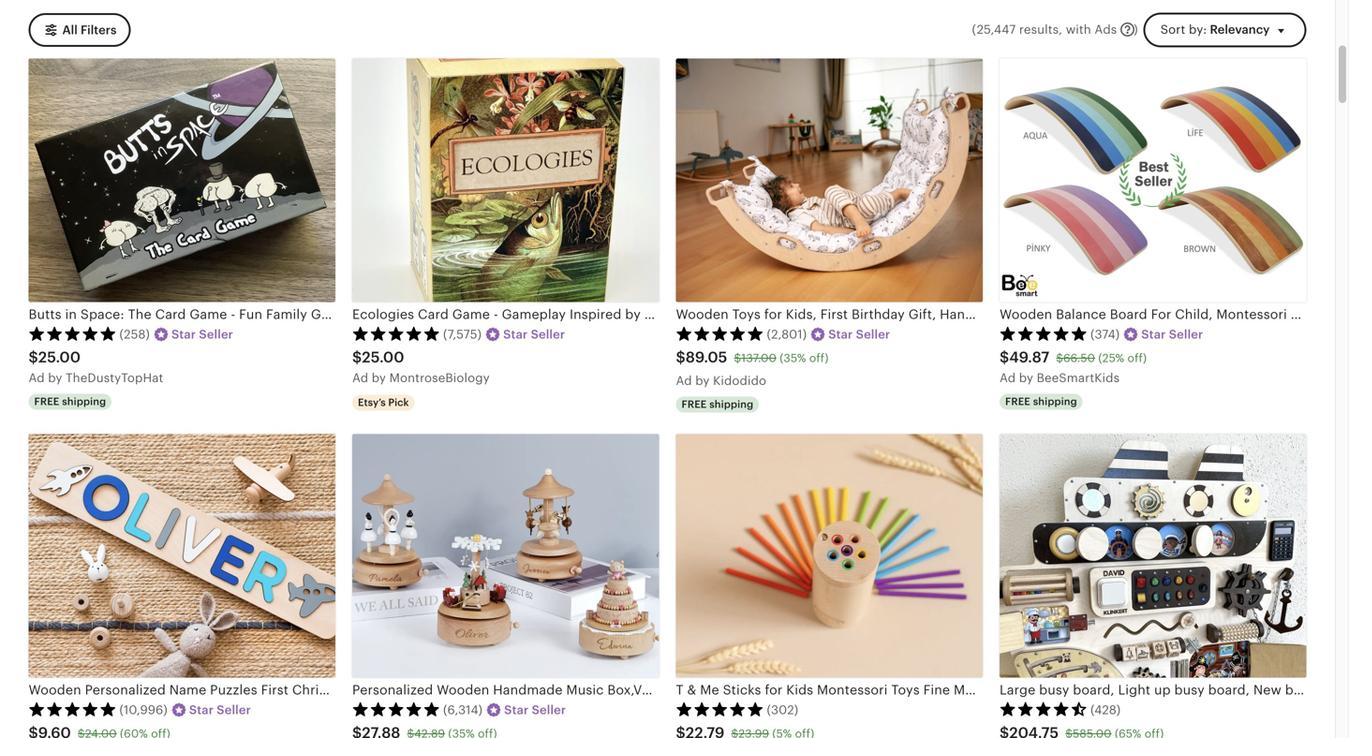Task type: locate. For each thing, give the bounding box(es) containing it.
seller right (6,314)
[[532, 703, 566, 717]]

free shipping for 49.87
[[1006, 396, 1077, 408]]

star
[[171, 327, 196, 342], [503, 327, 528, 342], [829, 327, 853, 342], [1142, 327, 1166, 342], [189, 703, 214, 717], [504, 703, 529, 717]]

star for (10,996)
[[189, 703, 214, 717]]

family
[[266, 307, 307, 322]]

space:
[[80, 307, 124, 322]]

5 out of 5 stars image for (10,996)
[[29, 702, 117, 717]]

star seller
[[171, 327, 233, 342], [503, 327, 565, 342], [829, 327, 891, 342], [1142, 327, 1204, 342], [189, 703, 251, 717], [504, 703, 566, 717]]

y left thedustytophat
[[56, 371, 62, 385]]

$ down butts
[[29, 349, 38, 366]]

25.00 inside $ 25.00 a d b y thedustytophat
[[38, 349, 81, 366]]

free down $ 25.00 a d b y thedustytophat
[[34, 396, 59, 408]]

filters
[[81, 23, 117, 37]]

shipping down kidodido
[[710, 399, 754, 410]]

25.00 down in
[[38, 349, 81, 366]]

fun
[[239, 307, 263, 322]]

off) right the (25%
[[1128, 352, 1147, 364]]

0 horizontal spatial 25.00
[[38, 349, 81, 366]]

$ down for
[[352, 349, 362, 366]]

all filters
[[62, 23, 117, 37]]

66.50
[[1064, 352, 1096, 364]]

5 out of 5 stars image down in
[[29, 326, 117, 341]]

y inside $ 49.87 $ 66.50 (25% off) a d b y beesmartkids
[[1027, 371, 1034, 385]]

star seller right (6,314)
[[504, 703, 566, 717]]

free shipping down the "a d b y kidodido"
[[682, 399, 754, 410]]

89.05
[[686, 349, 728, 366]]

game left for
[[311, 307, 349, 322]]

seller for (6,314)
[[532, 703, 566, 717]]

shipping for 25.00
[[62, 396, 106, 408]]

star seller down butts in space: the card game - fun family game for all ages
[[171, 327, 233, 342]]

4.5 out of 5 stars image
[[1000, 702, 1088, 717]]

beesmartkids
[[1037, 371, 1120, 385]]

b up etsy's
[[372, 371, 380, 385]]

y up 'etsy's pick'
[[379, 371, 386, 385]]

0 horizontal spatial game
[[190, 307, 227, 322]]

ages
[[394, 307, 426, 322]]

b down 89.05
[[696, 374, 703, 388]]

a inside $ 49.87 $ 66.50 (25% off) a d b y beesmartkids
[[1000, 371, 1008, 385]]

y inside $ 25.00 a d b y thedustytophat
[[56, 371, 62, 385]]

seller for (258)
[[199, 327, 233, 342]]

5 out of 5 stars image inside (302) link
[[676, 702, 764, 717]]

t & me sticks for kids montessori toys fine motor toys toddler stocking stuffer first birthday gift toddler gift educational toy toddler toy image
[[676, 434, 983, 678]]

in
[[65, 307, 77, 322]]

(7,575)
[[443, 327, 482, 342]]

for
[[352, 307, 370, 322]]

2 horizontal spatial shipping
[[1033, 396, 1077, 408]]

0 horizontal spatial free shipping
[[34, 396, 106, 408]]

2 25.00 from the left
[[362, 349, 404, 366]]

seller right (10,996)
[[217, 703, 251, 717]]

free down the "a d b y kidodido"
[[682, 399, 707, 410]]

0 vertical spatial all
[[62, 23, 78, 37]]

free shipping down $ 25.00 a d b y thedustytophat
[[34, 396, 106, 408]]

$ 25.00 a d b y thedustytophat
[[29, 349, 163, 385]]

star seller right (374)
[[1142, 327, 1204, 342]]

$ left 66.50
[[1000, 349, 1009, 366]]

all left filters
[[62, 23, 78, 37]]

etsy's pick
[[358, 397, 409, 408]]

( 25,447 results,
[[972, 22, 1063, 36]]

off) inside $ 89.05 $ 137.00 (35% off)
[[810, 352, 829, 364]]

2 horizontal spatial free shipping
[[1006, 396, 1077, 408]]

1 25.00 from the left
[[38, 349, 81, 366]]

results,
[[1019, 22, 1063, 36]]

$ up kidodido
[[734, 352, 742, 364]]

star right (6,314)
[[504, 703, 529, 717]]

seller right (374)
[[1169, 327, 1204, 342]]

y inside $ 25.00 a d b y montrosebiology
[[379, 371, 386, 385]]

off) right (35%
[[810, 352, 829, 364]]

star seller right (7,575)
[[503, 327, 565, 342]]

1 horizontal spatial game
[[311, 307, 349, 322]]

$ inside $ 25.00 a d b y thedustytophat
[[29, 349, 38, 366]]

25.00 for $ 25.00 a d b y montrosebiology
[[362, 349, 404, 366]]

5 out of 5 stars image up the 49.87
[[1000, 326, 1088, 341]]

1 horizontal spatial off)
[[1128, 352, 1147, 364]]

free down the 49.87
[[1006, 396, 1031, 408]]

game
[[190, 307, 227, 322], [311, 307, 349, 322]]

5 out of 5 stars image for (2,801)
[[676, 326, 764, 341]]

shipping down beesmartkids
[[1033, 396, 1077, 408]]

all right for
[[374, 307, 390, 322]]

shipping down $ 25.00 a d b y thedustytophat
[[62, 396, 106, 408]]

star seller for (7,575)
[[503, 327, 565, 342]]

free shipping
[[34, 396, 106, 408], [1006, 396, 1077, 408], [682, 399, 754, 410]]

$ 25.00 a d b y montrosebiology
[[352, 349, 490, 385]]

a down butts
[[29, 371, 37, 385]]

seller right (7,575)
[[531, 327, 565, 342]]

shipping for 49.87
[[1033, 396, 1077, 408]]

a d b y kidodido
[[676, 374, 767, 388]]

star seller right (10,996)
[[189, 703, 251, 717]]

(302) link
[[676, 434, 983, 738]]

star right (374)
[[1142, 327, 1166, 342]]

seller right "(2,801)"
[[856, 327, 891, 342]]

1 vertical spatial all
[[374, 307, 390, 322]]

sort
[[1161, 22, 1186, 36]]

off)
[[810, 352, 829, 364], [1128, 352, 1147, 364]]

0 horizontal spatial off)
[[810, 352, 829, 364]]

$ up beesmartkids
[[1056, 352, 1064, 364]]

star for (2,801)
[[829, 327, 853, 342]]

5 out of 5 stars image up 89.05
[[676, 326, 764, 341]]

-
[[231, 307, 236, 322]]

a left beesmartkids
[[1000, 371, 1008, 385]]

off) inside $ 49.87 $ 66.50 (25% off) a d b y beesmartkids
[[1128, 352, 1147, 364]]

1 horizontal spatial all
[[374, 307, 390, 322]]

seller down butts in space: the card game - fun family game for all ages
[[199, 327, 233, 342]]

$
[[29, 349, 38, 366], [352, 349, 362, 366], [676, 349, 686, 366], [1000, 349, 1009, 366], [734, 352, 742, 364], [1056, 352, 1064, 364]]

1 off) from the left
[[810, 352, 829, 364]]

star seller for (6,314)
[[504, 703, 566, 717]]

(374)
[[1091, 327, 1120, 342]]

free shipping down beesmartkids
[[1006, 396, 1077, 408]]

d down butts
[[37, 371, 45, 385]]

d down the 49.87
[[1008, 371, 1016, 385]]

5 out of 5 stars image left (302)
[[676, 702, 764, 717]]

25.00 up 'etsy's pick'
[[362, 349, 404, 366]]

a left kidodido
[[676, 374, 685, 388]]

1 game from the left
[[190, 307, 227, 322]]

star seller right "(2,801)"
[[829, 327, 891, 342]]

5 out of 5 stars image for (7,575)
[[352, 326, 440, 341]]

0 horizontal spatial shipping
[[62, 396, 106, 408]]

25,447
[[977, 22, 1016, 36]]

star down card
[[171, 327, 196, 342]]

kidodido
[[713, 374, 767, 388]]

game left - on the top
[[190, 307, 227, 322]]

2 off) from the left
[[1128, 352, 1147, 364]]

25.00
[[38, 349, 81, 366], [362, 349, 404, 366]]

5 out of 5 stars image left (10,996)
[[29, 702, 117, 717]]

free for 25.00
[[34, 396, 59, 408]]

5 out of 5 stars image left (6,314)
[[352, 702, 440, 717]]

d inside $ 25.00 a d b y montrosebiology
[[361, 371, 368, 385]]

0 horizontal spatial all
[[62, 23, 78, 37]]

d
[[37, 371, 45, 385], [361, 371, 368, 385], [1008, 371, 1016, 385], [684, 374, 692, 388]]

b
[[48, 371, 56, 385], [372, 371, 380, 385], [1019, 371, 1027, 385], [696, 374, 703, 388]]

the
[[128, 307, 152, 322]]

shipping
[[62, 396, 106, 408], [1033, 396, 1077, 408], [710, 399, 754, 410]]

25.00 inside $ 25.00 a d b y montrosebiology
[[362, 349, 404, 366]]

$ inside $ 25.00 a d b y montrosebiology
[[352, 349, 362, 366]]

with
[[1066, 22, 1092, 36]]

all
[[62, 23, 78, 37], [374, 307, 390, 322]]

b inside $ 49.87 $ 66.50 (25% off) a d b y beesmartkids
[[1019, 371, 1027, 385]]

star right (10,996)
[[189, 703, 214, 717]]

star for (7,575)
[[503, 327, 528, 342]]

d up etsy's
[[361, 371, 368, 385]]

2 horizontal spatial free
[[1006, 396, 1031, 408]]

$ up the "a d b y kidodido"
[[676, 349, 686, 366]]

wooden personalized name puzzles first christmas gift personalized name puzzle for kids personalized puzzle 1st birthday girl gifts toys image
[[29, 434, 335, 678]]

0 horizontal spatial free
[[34, 396, 59, 408]]

seller for (7,575)
[[531, 327, 565, 342]]

b down the 49.87
[[1019, 371, 1027, 385]]

1 horizontal spatial 25.00
[[362, 349, 404, 366]]

(10,996)
[[119, 703, 168, 717]]

star for (6,314)
[[504, 703, 529, 717]]

25.00 for $ 25.00 a d b y thedustytophat
[[38, 349, 81, 366]]

a
[[29, 371, 37, 385], [352, 371, 361, 385], [1000, 371, 1008, 385], [676, 374, 685, 388]]

a up etsy's
[[352, 371, 361, 385]]

star right (7,575)
[[503, 327, 528, 342]]

seller
[[199, 327, 233, 342], [531, 327, 565, 342], [856, 327, 891, 342], [1169, 327, 1204, 342], [217, 703, 251, 717], [532, 703, 566, 717]]

y down the 49.87
[[1027, 371, 1034, 385]]

free
[[34, 396, 59, 408], [1006, 396, 1031, 408], [682, 399, 707, 410]]

star seller for (10,996)
[[189, 703, 251, 717]]

d inside $ 25.00 a d b y thedustytophat
[[37, 371, 45, 385]]

b left thedustytophat
[[48, 371, 56, 385]]

(6,314)
[[443, 703, 483, 717]]

card
[[155, 307, 186, 322]]

5 out of 5 stars image down ages
[[352, 326, 440, 341]]

d inside $ 49.87 $ 66.50 (25% off) a d b y beesmartkids
[[1008, 371, 1016, 385]]

star right "(2,801)"
[[829, 327, 853, 342]]

5 out of 5 stars image
[[29, 326, 117, 341], [352, 326, 440, 341], [676, 326, 764, 341], [1000, 326, 1088, 341], [29, 702, 117, 717], [352, 702, 440, 717], [676, 702, 764, 717]]

y
[[56, 371, 62, 385], [379, 371, 386, 385], [1027, 371, 1034, 385], [703, 374, 710, 388]]



Task type: vqa. For each thing, say whether or not it's contained in the screenshot.
25,447
yes



Task type: describe. For each thing, give the bounding box(es) containing it.
a inside $ 25.00 a d b y thedustytophat
[[29, 371, 37, 385]]

thedustytophat
[[66, 371, 163, 385]]

$ for $ 25.00 a d b y thedustytophat
[[29, 349, 38, 366]]

)
[[1134, 22, 1138, 36]]

star for (374)
[[1142, 327, 1166, 342]]

d down 89.05
[[684, 374, 692, 388]]

personalized wooden handmade music box,valentine music box,wooden horse musical carousel,horse music box, musical carousel,heirloom carousel image
[[352, 434, 659, 678]]

5 out of 5 stars image for (374)
[[1000, 326, 1088, 341]]

5 out of 5 stars image for (258)
[[29, 326, 117, 341]]

(428)
[[1091, 703, 1121, 717]]

seller for (2,801)
[[856, 327, 891, 342]]

(25%
[[1099, 352, 1125, 364]]

y down 89.05
[[703, 374, 710, 388]]

sort by: relevancy
[[1161, 22, 1270, 36]]

$ 89.05 $ 137.00 (35% off)
[[676, 349, 829, 366]]

relevancy
[[1210, 22, 1270, 36]]

2 game from the left
[[311, 307, 349, 322]]

b inside $ 25.00 a d b y thedustytophat
[[48, 371, 56, 385]]

seller for (10,996)
[[217, 703, 251, 717]]

etsy's
[[358, 397, 386, 408]]

5 out of 5 stars image for (302)
[[676, 702, 764, 717]]

49.87
[[1009, 349, 1050, 366]]

wooden balance board for child, montessori toy, wobbel board for kid, wooden balance board montessori, rocking board, wooden toy image
[[1000, 59, 1307, 302]]

seller for (374)
[[1169, 327, 1204, 342]]

(302)
[[767, 703, 799, 717]]

wooden toys for kids, first birthday gift, handmade montessori toys, educational toy,xl climbing arch image
[[676, 59, 983, 302]]

b inside $ 25.00 a d b y montrosebiology
[[372, 371, 380, 385]]

$ for $ 25.00 a d b y montrosebiology
[[352, 349, 362, 366]]

1 horizontal spatial shipping
[[710, 399, 754, 410]]

star for (258)
[[171, 327, 196, 342]]

(428) link
[[1000, 434, 1307, 738]]

butts in space: the card game - fun family game for all ages
[[29, 307, 426, 322]]

1 horizontal spatial free
[[682, 399, 707, 410]]

star seller for (258)
[[171, 327, 233, 342]]

(
[[972, 22, 976, 36]]

montrosebiology
[[389, 371, 490, 385]]

ecologies card game - gameplay inspired by nature - use science to build food webs in seven unique biomes - beautiful vintage art image
[[352, 59, 659, 302]]

1 horizontal spatial free shipping
[[682, 399, 754, 410]]

star seller for (2,801)
[[829, 327, 891, 342]]

$ 49.87 $ 66.50 (25% off) a d b y beesmartkids
[[1000, 349, 1147, 385]]

star seller for (374)
[[1142, 327, 1204, 342]]

ads
[[1095, 22, 1117, 36]]

$ inside $ 89.05 $ 137.00 (35% off)
[[734, 352, 742, 364]]

5 out of 5 stars image for (6,314)
[[352, 702, 440, 717]]

by:
[[1189, 22, 1207, 36]]

free for 49.87
[[1006, 396, 1031, 408]]

$ for $ 89.05 $ 137.00 (35% off)
[[676, 349, 686, 366]]

free shipping for 25.00
[[34, 396, 106, 408]]

$ for $ 49.87 $ 66.50 (25% off) a d b y beesmartkids
[[1000, 349, 1009, 366]]

butts in space: the card game - fun family game for all ages image
[[29, 59, 335, 302]]

off) for 49.87
[[1128, 352, 1147, 364]]

all filters button
[[29, 13, 131, 47]]

with ads
[[1066, 22, 1117, 36]]

off) for 89.05
[[810, 352, 829, 364]]

a inside $ 25.00 a d b y montrosebiology
[[352, 371, 361, 385]]

all inside button
[[62, 23, 78, 37]]

butts
[[29, 307, 62, 322]]

pick
[[388, 397, 409, 408]]

large busy board, light up busy board, new baby gift, activity board, 1st birthday, light switch toy, developing board, baby gift image
[[1000, 434, 1307, 678]]

(258)
[[119, 327, 150, 342]]

137.00
[[742, 352, 777, 364]]

(35%
[[780, 352, 806, 364]]

(2,801)
[[767, 327, 807, 342]]



